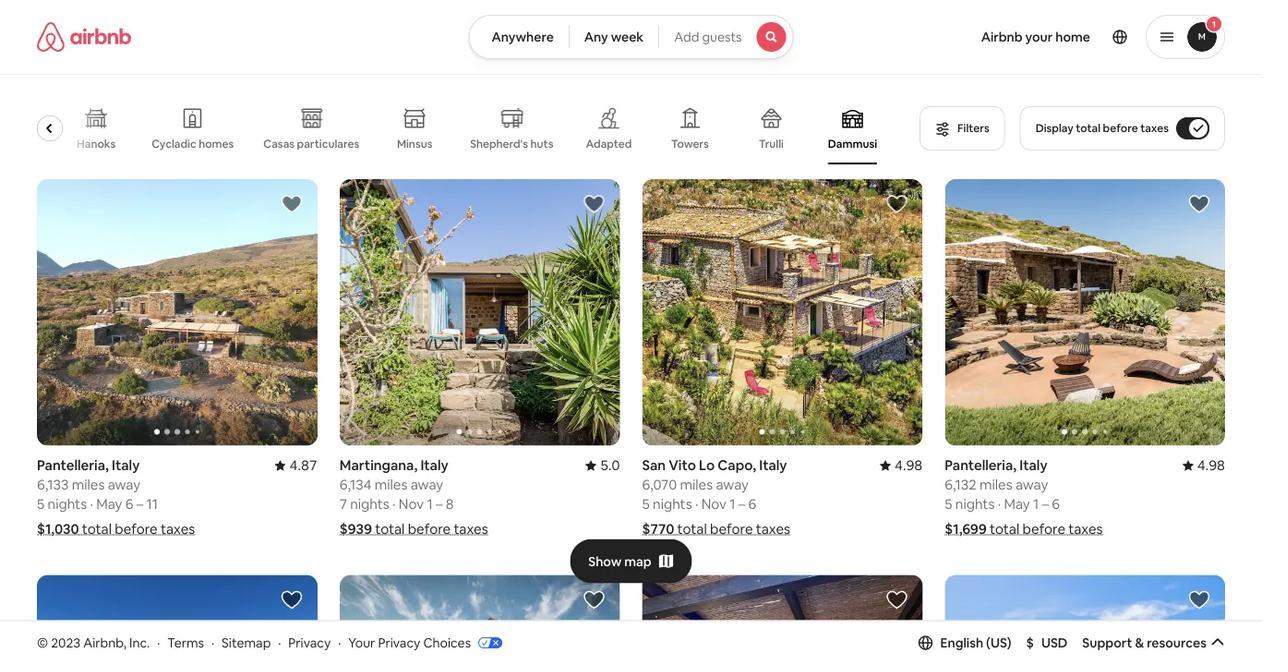 Task type: locate. For each thing, give the bounding box(es) containing it.
taxes
[[1141, 121, 1170, 135], [161, 520, 195, 538], [454, 520, 488, 538], [756, 520, 791, 538], [1069, 520, 1103, 538]]

guests
[[702, 29, 742, 45]]

pantelleria,
[[37, 456, 109, 474], [945, 456, 1017, 474]]

0 horizontal spatial pantelleria,
[[37, 456, 109, 474]]

1 miles from the left
[[72, 476, 105, 494]]

privacy down add to wishlist: salve, italy image
[[289, 634, 331, 651]]

taxes inside pantelleria, italy 6,132 miles away 5 nights · may 1 – 6 $1,699 total before taxes
[[1069, 520, 1103, 538]]

· inside martingana, italy 6,134 miles away 7 nights · nov 1 – 8 $939 total before taxes
[[393, 495, 396, 513]]

none search field containing anywhere
[[469, 15, 794, 59]]

0 horizontal spatial 4.98 out of 5 average rating image
[[880, 456, 923, 474]]

3 6 from the left
[[1052, 495, 1060, 513]]

miles inside pantelleria, italy 6,132 miles away 5 nights · may 1 – 6 $1,699 total before taxes
[[980, 476, 1013, 494]]

0 horizontal spatial nov
[[399, 495, 424, 513]]

miles right 6,132
[[980, 476, 1013, 494]]

before inside the pantelleria, italy 6,133 miles away 5 nights · may 6 – 11 $1,030 total before taxes
[[115, 520, 158, 538]]

total inside pantelleria, italy 6,132 miles away 5 nights · may 1 – 6 $1,699 total before taxes
[[990, 520, 1020, 538]]

4 away from the left
[[1016, 476, 1049, 494]]

nights inside the pantelleria, italy 6,133 miles away 5 nights · may 6 – 11 $1,030 total before taxes
[[48, 495, 87, 513]]

before inside pantelleria, italy 6,132 miles away 5 nights · may 1 – 6 $1,699 total before taxes
[[1023, 520, 1066, 538]]

– inside the pantelleria, italy 6,133 miles away 5 nights · may 6 – 11 $1,030 total before taxes
[[136, 495, 143, 513]]

nights
[[48, 495, 87, 513], [350, 495, 390, 513], [653, 495, 692, 513], [956, 495, 995, 513]]

total inside martingana, italy 6,134 miles away 7 nights · nov 1 – 8 $939 total before taxes
[[375, 520, 405, 538]]

2 4.98 from the left
[[1198, 456, 1226, 474]]

1 4.98 from the left
[[895, 456, 923, 474]]

before inside button
[[1104, 121, 1139, 135]]

© 2023 airbnb, inc. ·
[[37, 634, 160, 651]]

pantelleria, inside pantelleria, italy 6,132 miles away 5 nights · may 1 – 6 $1,699 total before taxes
[[945, 456, 1017, 474]]

1 italy from the left
[[112, 456, 140, 474]]

italy
[[112, 456, 140, 474], [421, 456, 449, 474], [760, 456, 788, 474], [1020, 456, 1048, 474]]

add to wishlist: san vito lo capo, italy image
[[886, 193, 908, 215]]

nights for 6,133
[[48, 495, 87, 513]]

0 horizontal spatial 4.98
[[895, 456, 923, 474]]

nov
[[399, 495, 424, 513], [702, 495, 727, 513]]

4.98 out of 5 average rating image
[[880, 456, 923, 474], [1183, 456, 1226, 474]]

any
[[585, 29, 609, 45]]

1 horizontal spatial privacy
[[378, 634, 421, 651]]

1 horizontal spatial 4.98 out of 5 average rating image
[[1183, 456, 1226, 474]]

miles
[[72, 476, 105, 494], [375, 476, 408, 494], [680, 476, 713, 494], [980, 476, 1013, 494]]

before down the 11
[[115, 520, 158, 538]]

total right $939
[[375, 520, 405, 538]]

3 italy from the left
[[760, 456, 788, 474]]

4.87 out of 5 average rating image
[[275, 456, 318, 474]]

©
[[37, 634, 48, 651]]

0 vertical spatial add to wishlist: pantelleria, italy image
[[1189, 193, 1211, 215]]

4.98 for san vito lo capo, italy 6,070 miles away 5 nights · nov 1 – 6 $770 total before taxes
[[895, 456, 923, 474]]

miles for 6,134
[[375, 476, 408, 494]]

any week button
[[569, 15, 660, 59]]

5 for 6,133 miles away
[[37, 495, 45, 513]]

away inside pantelleria, italy 6,132 miles away 5 nights · may 1 – 6 $1,699 total before taxes
[[1016, 476, 1049, 494]]

before down capo,
[[710, 520, 753, 538]]

1 pantelleria, from the left
[[37, 456, 109, 474]]

towers
[[672, 137, 710, 151]]

miles down martingana,
[[375, 476, 408, 494]]

1 4.98 out of 5 average rating image from the left
[[880, 456, 923, 474]]

4 miles from the left
[[980, 476, 1013, 494]]

minsus
[[398, 137, 433, 151]]

$
[[1027, 634, 1035, 651]]

2 miles from the left
[[375, 476, 408, 494]]

$1,699
[[945, 520, 987, 538]]

2 nov from the left
[[702, 495, 727, 513]]

away down martingana,
[[411, 476, 443, 494]]

total right $770
[[678, 520, 707, 538]]

pantelleria, up 6,133
[[37, 456, 109, 474]]

airbnb your home link
[[971, 18, 1102, 56]]

before for pantelleria, italy 6,132 miles away 5 nights · may 1 – 6 $1,699 total before taxes
[[1023, 520, 1066, 538]]

before right the $1,699
[[1023, 520, 1066, 538]]

nights inside martingana, italy 6,134 miles away 7 nights · nov 1 – 8 $939 total before taxes
[[350, 495, 390, 513]]

5
[[37, 495, 45, 513], [642, 495, 650, 513], [945, 495, 953, 513]]

0 horizontal spatial add to wishlist: pantelleria, italy image
[[281, 193, 303, 215]]

5 inside san vito lo capo, italy 6,070 miles away 5 nights · nov 1 – 6 $770 total before taxes
[[642, 495, 650, 513]]

group
[[0, 92, 898, 164], [37, 179, 318, 446], [340, 179, 620, 446], [642, 179, 923, 446], [945, 179, 1226, 446], [37, 575, 318, 665], [340, 575, 620, 665], [642, 575, 923, 665], [945, 575, 1226, 665]]

– inside martingana, italy 6,134 miles away 7 nights · nov 1 – 8 $939 total before taxes
[[436, 495, 443, 513]]

filters button
[[920, 106, 1006, 151]]

your
[[349, 634, 375, 651]]

choices
[[423, 634, 471, 651]]

italy inside pantelleria, italy 6,132 miles away 5 nights · may 1 – 6 $1,699 total before taxes
[[1020, 456, 1048, 474]]

2 4.98 out of 5 average rating image from the left
[[1183, 456, 1226, 474]]

1 5 from the left
[[37, 495, 45, 513]]

0 horizontal spatial privacy
[[289, 634, 331, 651]]

None search field
[[469, 15, 794, 59]]

nights down 6,132
[[956, 495, 995, 513]]

nights down 6,133
[[48, 495, 87, 513]]

0 horizontal spatial 6
[[125, 495, 133, 513]]

away right 6,132
[[1016, 476, 1049, 494]]

away
[[108, 476, 140, 494], [411, 476, 443, 494], [716, 476, 749, 494], [1016, 476, 1049, 494]]

3 – from the left
[[739, 495, 746, 513]]

away right 6,133
[[108, 476, 140, 494]]

2 pantelleria, from the left
[[945, 456, 1017, 474]]

–
[[136, 495, 143, 513], [436, 495, 443, 513], [739, 495, 746, 513], [1042, 495, 1049, 513]]

before down 8
[[408, 520, 451, 538]]

2 – from the left
[[436, 495, 443, 513]]

nights inside pantelleria, italy 6,132 miles away 5 nights · may 1 – 6 $1,699 total before taxes
[[956, 495, 995, 513]]

home
[[1056, 29, 1091, 45]]

taxes inside the pantelleria, italy 6,133 miles away 5 nights · may 6 – 11 $1,030 total before taxes
[[161, 520, 195, 538]]

1 nov from the left
[[399, 495, 424, 513]]

taxes for martingana, italy 6,134 miles away 7 nights · nov 1 – 8 $939 total before taxes
[[454, 520, 488, 538]]

1 add to wishlist: pantelleria, italy image from the top
[[1189, 193, 1211, 215]]

0 vertical spatial add to wishlist: pantelleria, italy image
[[281, 193, 303, 215]]

2 horizontal spatial 5
[[945, 495, 953, 513]]

add to wishlist: cortona, italy image
[[583, 589, 606, 611]]

before for pantelleria, italy 6,133 miles away 5 nights · may 6 – 11 $1,030 total before taxes
[[115, 520, 158, 538]]

5 down 6,132
[[945, 495, 953, 513]]

miles right 6,133
[[72, 476, 105, 494]]

add
[[675, 29, 700, 45]]

1 may from the left
[[96, 495, 122, 513]]

total right display
[[1076, 121, 1101, 135]]

total right the $1,699
[[990, 520, 1020, 538]]

1 horizontal spatial 6
[[749, 495, 757, 513]]

1 inside martingana, italy 6,134 miles away 7 nights · nov 1 – 8 $939 total before taxes
[[427, 495, 433, 513]]

san
[[642, 456, 666, 474]]

total
[[1076, 121, 1101, 135], [82, 520, 112, 538], [375, 520, 405, 538], [678, 520, 707, 538], [990, 520, 1020, 538]]

anywhere
[[492, 29, 554, 45]]

display total before taxes button
[[1020, 106, 1226, 151]]

before inside martingana, italy 6,134 miles away 7 nights · nov 1 – 8 $939 total before taxes
[[408, 520, 451, 538]]

add to wishlist: pantelleria, italy image
[[1189, 193, 1211, 215], [1189, 589, 1211, 611]]

map
[[625, 553, 652, 570]]

away inside martingana, italy 6,134 miles away 7 nights · nov 1 – 8 $939 total before taxes
[[411, 476, 443, 494]]

4 italy from the left
[[1020, 456, 1048, 474]]

– inside pantelleria, italy 6,132 miles away 5 nights · may 1 – 6 $1,699 total before taxes
[[1042, 495, 1049, 513]]

1 – from the left
[[136, 495, 143, 513]]

1 inside dropdown button
[[1213, 18, 1217, 30]]

away down capo,
[[716, 476, 749, 494]]

nov left 8
[[399, 495, 424, 513]]

airbnb
[[982, 29, 1023, 45]]

6
[[125, 495, 133, 513], [749, 495, 757, 513], [1052, 495, 1060, 513]]

1 away from the left
[[108, 476, 140, 494]]

pantelleria, up 6,132
[[945, 456, 1017, 474]]

miles inside the pantelleria, italy 6,133 miles away 5 nights · may 6 – 11 $1,030 total before taxes
[[72, 476, 105, 494]]

miles inside martingana, italy 6,134 miles away 7 nights · nov 1 – 8 $939 total before taxes
[[375, 476, 408, 494]]

1 horizontal spatial nov
[[702, 495, 727, 513]]

may inside the pantelleria, italy 6,133 miles away 5 nights · may 6 – 11 $1,030 total before taxes
[[96, 495, 122, 513]]

lo
[[699, 456, 715, 474]]

before right display
[[1104, 121, 1139, 135]]

3 away from the left
[[716, 476, 749, 494]]

may
[[96, 495, 122, 513], [1005, 495, 1031, 513]]

5 down the 6,070
[[642, 495, 650, 513]]

your
[[1026, 29, 1053, 45]]

taxes for pantelleria, italy 6,132 miles away 5 nights · may 1 – 6 $1,699 total before taxes
[[1069, 520, 1103, 538]]

nights down 6,134
[[350, 495, 390, 513]]

may for may 1 – 6
[[1005, 495, 1031, 513]]

3 miles from the left
[[680, 476, 713, 494]]

1 horizontal spatial 4.98
[[1198, 456, 1226, 474]]

particulares
[[298, 136, 360, 151]]

2 horizontal spatial 6
[[1052, 495, 1060, 513]]

0 horizontal spatial may
[[96, 495, 122, 513]]

before
[[1104, 121, 1139, 135], [115, 520, 158, 538], [408, 520, 451, 538], [710, 520, 753, 538], [1023, 520, 1066, 538]]

terms link
[[167, 634, 204, 651]]

anywhere button
[[469, 15, 570, 59]]

italy inside the pantelleria, italy 6,133 miles away 5 nights · may 6 – 11 $1,030 total before taxes
[[112, 456, 140, 474]]

1
[[1213, 18, 1217, 30], [427, 495, 433, 513], [730, 495, 736, 513], [1034, 495, 1039, 513]]

taxes inside martingana, italy 6,134 miles away 7 nights · nov 1 – 8 $939 total before taxes
[[454, 520, 488, 538]]

2 may from the left
[[1005, 495, 1031, 513]]

away inside san vito lo capo, italy 6,070 miles away 5 nights · nov 1 – 6 $770 total before taxes
[[716, 476, 749, 494]]

2 6 from the left
[[749, 495, 757, 513]]

1 nights from the left
[[48, 495, 87, 513]]

english
[[941, 634, 984, 651]]

may inside pantelleria, italy 6,132 miles away 5 nights · may 1 – 6 $1,699 total before taxes
[[1005, 495, 1031, 513]]

airbnb,
[[83, 634, 127, 651]]

0 horizontal spatial 5
[[37, 495, 45, 513]]

show
[[589, 553, 622, 570]]

5 inside the pantelleria, italy 6,133 miles away 5 nights · may 6 – 11 $1,030 total before taxes
[[37, 495, 45, 513]]

1 horizontal spatial may
[[1005, 495, 1031, 513]]

4 nights from the left
[[956, 495, 995, 513]]

2 italy from the left
[[421, 456, 449, 474]]

1 vertical spatial add to wishlist: pantelleria, italy image
[[886, 589, 908, 611]]

your privacy choices
[[349, 634, 471, 651]]

nov inside san vito lo capo, italy 6,070 miles away 5 nights · nov 1 – 6 $770 total before taxes
[[702, 495, 727, 513]]

5 down 6,133
[[37, 495, 45, 513]]

privacy right your
[[378, 634, 421, 651]]

english (us) button
[[919, 634, 1012, 651]]

nights down the 6,070
[[653, 495, 692, 513]]

2 away from the left
[[411, 476, 443, 494]]

nov inside martingana, italy 6,134 miles away 7 nights · nov 1 – 8 $939 total before taxes
[[399, 495, 424, 513]]

total inside the pantelleria, italy 6,133 miles away 5 nights · may 6 – 11 $1,030 total before taxes
[[82, 520, 112, 538]]

5 inside pantelleria, italy 6,132 miles away 5 nights · may 1 – 6 $1,699 total before taxes
[[945, 495, 953, 513]]

3 nights from the left
[[653, 495, 692, 513]]

11
[[146, 495, 158, 513]]

1 6 from the left
[[125, 495, 133, 513]]

total for pantelleria, italy 6,133 miles away 5 nights · may 6 – 11 $1,030 total before taxes
[[82, 520, 112, 538]]

taxes for pantelleria, italy 6,133 miles away 5 nights · may 6 – 11 $1,030 total before taxes
[[161, 520, 195, 538]]

english (us)
[[941, 634, 1012, 651]]

– inside san vito lo capo, italy 6,070 miles away 5 nights · nov 1 – 6 $770 total before taxes
[[739, 495, 746, 513]]

display total before taxes
[[1036, 121, 1170, 135]]

homes
[[199, 137, 235, 151]]

total right $1,030
[[82, 520, 112, 538]]

martingana, italy 6,134 miles away 7 nights · nov 1 – 8 $939 total before taxes
[[340, 456, 488, 538]]

nov down lo
[[702, 495, 727, 513]]

away inside the pantelleria, italy 6,133 miles away 5 nights · may 6 – 11 $1,030 total before taxes
[[108, 476, 140, 494]]

3 5 from the left
[[945, 495, 953, 513]]

display
[[1036, 121, 1074, 135]]

2 nights from the left
[[350, 495, 390, 513]]

italy inside martingana, italy 6,134 miles away 7 nights · nov 1 – 8 $939 total before taxes
[[421, 456, 449, 474]]

4.98
[[895, 456, 923, 474], [1198, 456, 1226, 474]]

nights for 6,132
[[956, 495, 995, 513]]

1 inside san vito lo capo, italy 6,070 miles away 5 nights · nov 1 – 6 $770 total before taxes
[[730, 495, 736, 513]]

miles down lo
[[680, 476, 713, 494]]

pantelleria, inside the pantelleria, italy 6,133 miles away 5 nights · may 6 – 11 $1,030 total before taxes
[[37, 456, 109, 474]]

1 horizontal spatial 5
[[642, 495, 650, 513]]

– for 6,134 miles away
[[436, 495, 443, 513]]

miles for 6,132
[[980, 476, 1013, 494]]

resources
[[1147, 634, 1207, 651]]

1 horizontal spatial pantelleria,
[[945, 456, 1017, 474]]

1 vertical spatial add to wishlist: pantelleria, italy image
[[1189, 589, 1211, 611]]

·
[[90, 495, 93, 513], [393, 495, 396, 513], [695, 495, 699, 513], [998, 495, 1001, 513], [157, 634, 160, 651], [212, 634, 215, 651], [278, 634, 281, 651], [338, 634, 341, 651]]

add to wishlist: salve, italy image
[[281, 589, 303, 611]]

6,132
[[945, 476, 977, 494]]

sitemap link
[[222, 634, 271, 651]]

huts
[[531, 136, 554, 151]]

2 5 from the left
[[642, 495, 650, 513]]

privacy
[[289, 634, 331, 651], [378, 634, 421, 651]]

4 – from the left
[[1042, 495, 1049, 513]]

add to wishlist: pantelleria, italy image
[[281, 193, 303, 215], [886, 589, 908, 611]]

pantelleria, italy 6,133 miles away 5 nights · may 6 – 11 $1,030 total before taxes
[[37, 456, 195, 538]]



Task type: describe. For each thing, give the bounding box(es) containing it.
4.98 for pantelleria, italy 6,132 miles away 5 nights · may 1 – 6 $1,699 total before taxes
[[1198, 456, 1226, 474]]

4.98 out of 5 average rating image for pantelleria, italy 6,132 miles away 5 nights · may 1 – 6 $1,699 total before taxes
[[1183, 456, 1226, 474]]

italy for 6,134 miles away
[[421, 456, 449, 474]]

nights for 6,134
[[350, 495, 390, 513]]

usd
[[1042, 634, 1068, 651]]

1 horizontal spatial add to wishlist: pantelleria, italy image
[[886, 589, 908, 611]]

week
[[611, 29, 644, 45]]

2 privacy from the left
[[378, 634, 421, 651]]

support & resources
[[1083, 634, 1207, 651]]

6 inside pantelleria, italy 6,132 miles away 5 nights · may 1 – 6 $1,699 total before taxes
[[1052, 495, 1060, 513]]

taxes inside button
[[1141, 121, 1170, 135]]

before for martingana, italy 6,134 miles away 7 nights · nov 1 – 8 $939 total before taxes
[[408, 520, 451, 538]]

miles inside san vito lo capo, italy 6,070 miles away 5 nights · nov 1 – 6 $770 total before taxes
[[680, 476, 713, 494]]

$ usd
[[1027, 634, 1068, 651]]

– for 6,133 miles away
[[136, 495, 143, 513]]

1 inside pantelleria, italy 6,132 miles away 5 nights · may 1 – 6 $1,699 total before taxes
[[1034, 495, 1039, 513]]

2023
[[51, 634, 81, 651]]

total for pantelleria, italy 6,132 miles away 5 nights · may 1 – 6 $1,699 total before taxes
[[990, 520, 1020, 538]]

profile element
[[816, 0, 1226, 74]]

cycladic homes
[[152, 137, 235, 151]]

shepherd's huts
[[471, 136, 554, 151]]

5.0
[[601, 456, 620, 474]]

6,134
[[340, 476, 372, 494]]

airbnb your home
[[982, 29, 1091, 45]]

vito
[[669, 456, 696, 474]]

italy for 6,132 miles away
[[1020, 456, 1048, 474]]

dammusi
[[829, 137, 878, 151]]

casas particulares
[[264, 136, 360, 151]]

italy inside san vito lo capo, italy 6,070 miles away 5 nights · nov 1 – 6 $770 total before taxes
[[760, 456, 788, 474]]

total for martingana, italy 6,134 miles away 7 nights · nov 1 – 8 $939 total before taxes
[[375, 520, 405, 538]]

pantelleria, italy 6,132 miles away 5 nights · may 1 – 6 $1,699 total before taxes
[[945, 456, 1103, 538]]

hanoks
[[77, 137, 116, 151]]

privacy link
[[289, 634, 331, 651]]

· inside pantelleria, italy 6,132 miles away 5 nights · may 1 – 6 $1,699 total before taxes
[[998, 495, 1001, 513]]

casas
[[264, 136, 295, 151]]

san vito lo capo, italy 6,070 miles away 5 nights · nov 1 – 6 $770 total before taxes
[[642, 456, 791, 538]]

martingana,
[[340, 456, 418, 474]]

capo,
[[718, 456, 757, 474]]

add guests button
[[659, 15, 794, 59]]

6,070
[[642, 476, 677, 494]]

add guests
[[675, 29, 742, 45]]

show map button
[[570, 539, 693, 583]]

adapted
[[587, 137, 633, 151]]

6 inside the pantelleria, italy 6,133 miles away 5 nights · may 6 – 11 $1,030 total before taxes
[[125, 495, 133, 513]]

terms
[[167, 634, 204, 651]]

away for 6,134 miles away
[[411, 476, 443, 494]]

8
[[446, 495, 454, 513]]

may for may 6 – 11
[[96, 495, 122, 513]]

away for 6,133 miles away
[[108, 476, 140, 494]]

before inside san vito lo capo, italy 6,070 miles away 5 nights · nov 1 – 6 $770 total before taxes
[[710, 520, 753, 538]]

taxes inside san vito lo capo, italy 6,070 miles away 5 nights · nov 1 – 6 $770 total before taxes
[[756, 520, 791, 538]]

4.98 out of 5 average rating image for san vito lo capo, italy 6,070 miles away 5 nights · nov 1 – 6 $770 total before taxes
[[880, 456, 923, 474]]

· inside san vito lo capo, italy 6,070 miles away 5 nights · nov 1 – 6 $770 total before taxes
[[695, 495, 699, 513]]

6 inside san vito lo capo, italy 6,070 miles away 5 nights · nov 1 – 6 $770 total before taxes
[[749, 495, 757, 513]]

filters
[[958, 121, 990, 135]]

total inside san vito lo capo, italy 6,070 miles away 5 nights · nov 1 – 6 $770 total before taxes
[[678, 520, 707, 538]]

trulli
[[760, 137, 785, 151]]

7
[[340, 495, 347, 513]]

5 for 6,132 miles away
[[945, 495, 953, 513]]

· inside the pantelleria, italy 6,133 miles away 5 nights · may 6 – 11 $1,030 total before taxes
[[90, 495, 93, 513]]

add to wishlist: martingana, italy image
[[583, 193, 606, 215]]

1 button
[[1146, 15, 1226, 59]]

nights inside san vito lo capo, italy 6,070 miles away 5 nights · nov 1 – 6 $770 total before taxes
[[653, 495, 692, 513]]

away for 6,132 miles away
[[1016, 476, 1049, 494]]

$770
[[642, 520, 675, 538]]

&
[[1136, 634, 1145, 651]]

group containing casas particulares
[[0, 92, 898, 164]]

$1,030
[[37, 520, 79, 538]]

total inside button
[[1076, 121, 1101, 135]]

inc.
[[129, 634, 150, 651]]

1 privacy from the left
[[289, 634, 331, 651]]

support
[[1083, 634, 1133, 651]]

4.87
[[290, 456, 318, 474]]

$939
[[340, 520, 372, 538]]

2 add to wishlist: pantelleria, italy image from the top
[[1189, 589, 1211, 611]]

any week
[[585, 29, 644, 45]]

– for 6,132 miles away
[[1042, 495, 1049, 513]]

support & resources button
[[1083, 634, 1226, 651]]

sitemap
[[222, 634, 271, 651]]

miles for 6,133
[[72, 476, 105, 494]]

show map
[[589, 553, 652, 570]]

5.0 out of 5 average rating image
[[586, 456, 620, 474]]

cycladic
[[152, 137, 197, 151]]

pantelleria, for 6,132
[[945, 456, 1017, 474]]

shepherd's
[[471, 136, 529, 151]]

(us)
[[987, 634, 1012, 651]]

terms · sitemap · privacy
[[167, 634, 331, 651]]

pantelleria, for 6,133
[[37, 456, 109, 474]]

italy for 6,133 miles away
[[112, 456, 140, 474]]

your privacy choices link
[[349, 634, 503, 652]]

6,133
[[37, 476, 69, 494]]



Task type: vqa. For each thing, say whether or not it's contained in the screenshot.
and to the left
no



